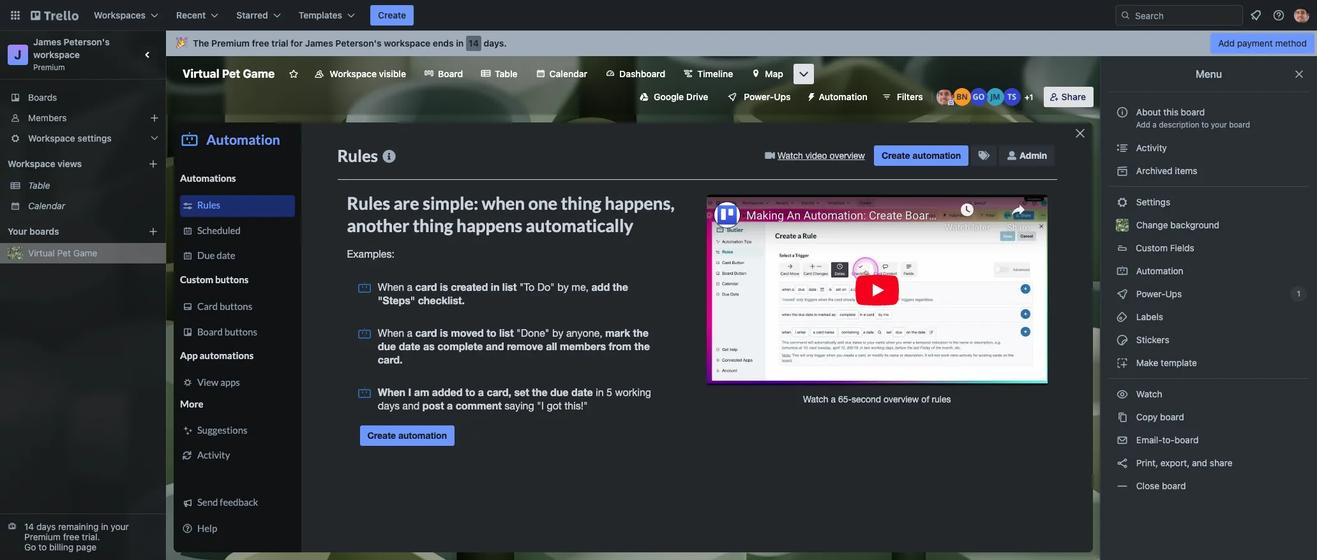 Task type: describe. For each thing, give the bounding box(es) containing it.
make template
[[1134, 358, 1198, 369]]

board up to-
[[1161, 412, 1185, 423]]

board up print, export, and share
[[1175, 435, 1199, 446]]

sm image for make template
[[1117, 357, 1129, 370]]

add inside the about this board add a description to your board
[[1137, 120, 1151, 130]]

james peterson's workspace premium
[[33, 36, 112, 72]]

items
[[1176, 165, 1198, 176]]

menu
[[1196, 68, 1223, 80]]

days.
[[484, 38, 507, 49]]

recent button
[[169, 5, 226, 26]]

game inside board name text box
[[243, 67, 275, 80]]

share
[[1062, 91, 1087, 102]]

custom
[[1136, 243, 1168, 254]]

1 vertical spatial calendar link
[[28, 200, 158, 213]]

free inside 14 days remaining in your premium free trial. go to billing page
[[63, 532, 79, 543]]

14 days remaining in your premium free trial. go to billing page
[[24, 522, 129, 553]]

watch link
[[1109, 385, 1310, 405]]

fields
[[1171, 243, 1195, 254]]

make
[[1137, 358, 1159, 369]]

workspace for workspace settings
[[28, 133, 75, 144]]

board
[[438, 68, 463, 79]]

activity
[[1134, 142, 1168, 153]]

add payment method link
[[1211, 33, 1315, 54]]

trial
[[272, 38, 288, 49]]

page
[[76, 542, 97, 553]]

sm image for automation
[[1117, 265, 1129, 278]]

print, export, and share link
[[1109, 454, 1310, 474]]

workspaces button
[[86, 5, 166, 26]]

dashboard
[[620, 68, 666, 79]]

primary element
[[0, 0, 1318, 31]]

premium inside 14 days remaining in your premium free trial. go to billing page
[[24, 532, 61, 543]]

remaining
[[58, 522, 99, 533]]

1 horizontal spatial 1
[[1298, 289, 1301, 299]]

your
[[8, 226, 27, 237]]

back to home image
[[31, 5, 79, 26]]

views
[[58, 158, 82, 169]]

0 horizontal spatial table link
[[28, 179, 158, 192]]

your inside 14 days remaining in your premium free trial. go to billing page
[[111, 522, 129, 533]]

sm image for power-ups
[[1117, 288, 1129, 301]]

+ 1
[[1025, 93, 1034, 102]]

Board name text field
[[176, 64, 281, 84]]

power-ups button
[[719, 87, 799, 107]]

create
[[378, 10, 406, 20]]

recent
[[176, 10, 206, 20]]

your boards with 1 items element
[[8, 224, 129, 240]]

the
[[193, 38, 209, 49]]

workspace visible button
[[307, 64, 414, 84]]

automation button
[[801, 87, 876, 107]]

🎉
[[176, 38, 188, 49]]

change background
[[1134, 220, 1220, 231]]

open information menu image
[[1273, 9, 1286, 22]]

workspace inside banner
[[384, 38, 431, 49]]

copy
[[1137, 412, 1158, 423]]

make template link
[[1109, 353, 1310, 374]]

workspace inside james peterson's workspace premium
[[33, 49, 80, 60]]

watch
[[1134, 389, 1165, 400]]

sm image for email-to-board
[[1117, 434, 1129, 447]]

archived items
[[1134, 165, 1198, 176]]

board up description
[[1181, 107, 1206, 118]]

this
[[1164, 107, 1179, 118]]

ups inside "button"
[[774, 91, 791, 102]]

copy board link
[[1109, 408, 1310, 428]]

0 notifications image
[[1249, 8, 1264, 23]]

about
[[1137, 107, 1162, 118]]

1 vertical spatial power-ups
[[1134, 289, 1185, 300]]

1 horizontal spatial ups
[[1166, 289, 1183, 300]]

workspace views
[[8, 158, 82, 169]]

payment
[[1238, 38, 1274, 49]]

timeline
[[698, 68, 733, 79]]

go
[[24, 542, 36, 553]]

j link
[[8, 45, 28, 65]]

settings link
[[1109, 192, 1310, 213]]

automation link
[[1109, 261, 1310, 282]]

14 inside 14 days remaining in your premium free trial. go to billing page
[[24, 522, 34, 533]]

template
[[1161, 358, 1198, 369]]

archived
[[1137, 165, 1173, 176]]

to inside the about this board add a description to your board
[[1202, 120, 1209, 130]]

peterson's inside james peterson's workspace premium
[[64, 36, 110, 47]]

background
[[1171, 220, 1220, 231]]

email-
[[1137, 435, 1163, 446]]

workspace settings
[[28, 133, 112, 144]]

to inside 14 days remaining in your premium free trial. go to billing page
[[38, 542, 47, 553]]

share button
[[1044, 87, 1094, 107]]

visible
[[379, 68, 406, 79]]

google drive
[[654, 91, 709, 102]]

sm image for activity
[[1117, 142, 1129, 155]]

create a view image
[[148, 159, 158, 169]]

your boards
[[8, 226, 59, 237]]

james inside banner
[[305, 38, 333, 49]]

workspaces
[[94, 10, 146, 20]]

create button
[[370, 5, 414, 26]]

print,
[[1137, 458, 1159, 469]]

timeline link
[[676, 64, 741, 84]]

go to billing page link
[[24, 542, 97, 553]]

and
[[1193, 458, 1208, 469]]

0 vertical spatial 14
[[469, 38, 479, 49]]

boards link
[[0, 88, 166, 108]]

customize views image
[[798, 68, 811, 80]]

workspace for workspace views
[[8, 158, 55, 169]]

dashboard link
[[598, 64, 673, 84]]

for
[[291, 38, 303, 49]]

workspace for workspace visible
[[330, 68, 377, 79]]



Task type: vqa. For each thing, say whether or not it's contained in the screenshot.
Premium to the bottom
yes



Task type: locate. For each thing, give the bounding box(es) containing it.
james inside james peterson's workspace premium
[[33, 36, 61, 47]]

power-ups up labels
[[1134, 289, 1185, 300]]

j
[[14, 47, 22, 62]]

workspace down 🎉 the premium free trial for james peterson's workspace ends in 14 days.
[[330, 68, 377, 79]]

in right trial.
[[101, 522, 108, 533]]

sm image
[[1117, 142, 1129, 155], [1117, 196, 1129, 209], [1117, 265, 1129, 278], [1117, 311, 1129, 324], [1117, 480, 1129, 493]]

add
[[1219, 38, 1235, 49], [1137, 120, 1151, 130]]

calendar
[[550, 68, 588, 79], [28, 201, 65, 211]]

0 vertical spatial table
[[495, 68, 518, 79]]

0 vertical spatial workspace
[[330, 68, 377, 79]]

in
[[456, 38, 464, 49], [101, 522, 108, 533]]

table link down days. at left top
[[473, 64, 525, 84]]

table link down views
[[28, 179, 158, 192]]

free inside banner
[[252, 38, 269, 49]]

0 horizontal spatial game
[[73, 248, 97, 259]]

automation inside button
[[819, 91, 868, 102]]

ups down automation link
[[1166, 289, 1183, 300]]

james peterson (jamespeterson93) image right open information menu image
[[1295, 8, 1310, 23]]

1 vertical spatial 14
[[24, 522, 34, 533]]

sm image inside archived items link
[[1117, 165, 1129, 178]]

0 horizontal spatial table
[[28, 180, 50, 191]]

starred button
[[229, 5, 289, 26]]

workspace settings button
[[0, 128, 166, 149]]

peterson's
[[64, 36, 110, 47], [336, 38, 382, 49]]

1
[[1030, 93, 1034, 102], [1298, 289, 1301, 299]]

1 vertical spatial your
[[111, 522, 129, 533]]

1 horizontal spatial to
[[1202, 120, 1209, 130]]

1 vertical spatial calendar
[[28, 201, 65, 211]]

to up 'activity' link
[[1202, 120, 1209, 130]]

virtual down the
[[183, 67, 219, 80]]

0 horizontal spatial in
[[101, 522, 108, 533]]

starred
[[237, 10, 268, 20]]

sm image inside 'activity' link
[[1117, 142, 1129, 155]]

sm image
[[801, 87, 819, 105], [1117, 165, 1129, 178], [1117, 288, 1129, 301], [1117, 334, 1129, 347], [1117, 357, 1129, 370], [1117, 388, 1129, 401], [1117, 411, 1129, 424], [1117, 434, 1129, 447], [1117, 457, 1129, 470]]

1 vertical spatial virtual pet game
[[28, 248, 97, 259]]

ben nelson (bennelson96) image
[[953, 88, 971, 106]]

0 vertical spatial power-
[[744, 91, 774, 102]]

sm image inside watch link
[[1117, 388, 1129, 401]]

1 vertical spatial premium
[[33, 63, 65, 72]]

0 vertical spatial your
[[1212, 120, 1228, 130]]

peterson's inside banner
[[336, 38, 382, 49]]

1 horizontal spatial pet
[[222, 67, 240, 80]]

workspace inside button
[[330, 68, 377, 79]]

stickers link
[[1109, 330, 1310, 351]]

1 horizontal spatial add
[[1219, 38, 1235, 49]]

2 sm image from the top
[[1117, 196, 1129, 209]]

workspace down create button in the left top of the page
[[384, 38, 431, 49]]

sm image inside the stickers link
[[1117, 334, 1129, 347]]

sm image inside 'close board' "link"
[[1117, 480, 1129, 493]]

0 horizontal spatial calendar link
[[28, 200, 158, 213]]

virtual pet game
[[183, 67, 275, 80], [28, 248, 97, 259]]

1 horizontal spatial your
[[1212, 120, 1228, 130]]

jeremy miller (jeremymiller198) image
[[987, 88, 1005, 106]]

1 vertical spatial to
[[38, 542, 47, 553]]

1 vertical spatial add
[[1137, 120, 1151, 130]]

map
[[765, 68, 784, 79]]

close board
[[1134, 481, 1187, 492]]

1 horizontal spatial calendar link
[[528, 64, 595, 84]]

board
[[1181, 107, 1206, 118], [1230, 120, 1251, 130], [1161, 412, 1185, 423], [1175, 435, 1199, 446], [1163, 481, 1187, 492]]

1 vertical spatial 1
[[1298, 289, 1301, 299]]

0 horizontal spatial add
[[1137, 120, 1151, 130]]

0 vertical spatial pet
[[222, 67, 240, 80]]

0 horizontal spatial workspace
[[33, 49, 80, 60]]

2 vertical spatial premium
[[24, 532, 61, 543]]

0 vertical spatial premium
[[211, 38, 250, 49]]

1 vertical spatial workspace
[[33, 49, 80, 60]]

game down your boards with 1 items element
[[73, 248, 97, 259]]

add board image
[[148, 227, 158, 237]]

email-to-board
[[1134, 435, 1199, 446]]

custom fields
[[1136, 243, 1195, 254]]

star or unstar board image
[[289, 69, 299, 79]]

calendar link
[[528, 64, 595, 84], [28, 200, 158, 213]]

0 vertical spatial power-ups
[[744, 91, 791, 102]]

board up 'activity' link
[[1230, 120, 1251, 130]]

james peterson (jamespeterson93) image left gary orlando (garyorlando) image
[[937, 88, 955, 106]]

0 vertical spatial 1
[[1030, 93, 1034, 102]]

confetti image
[[176, 38, 188, 49]]

0 vertical spatial virtual
[[183, 67, 219, 80]]

4 sm image from the top
[[1117, 311, 1129, 324]]

0 horizontal spatial virtual
[[28, 248, 55, 259]]

0 horizontal spatial 14
[[24, 522, 34, 533]]

pet
[[222, 67, 240, 80], [57, 248, 71, 259]]

+
[[1025, 93, 1030, 102]]

0 vertical spatial james peterson (jamespeterson93) image
[[1295, 8, 1310, 23]]

sm image inside print, export, and share link
[[1117, 457, 1129, 470]]

your
[[1212, 120, 1228, 130], [111, 522, 129, 533]]

templates button
[[291, 5, 363, 26]]

0 vertical spatial table link
[[473, 64, 525, 84]]

custom fields button
[[1109, 238, 1310, 259]]

this member is an admin of this board. image
[[948, 100, 954, 106]]

gary orlando (garyorlando) image
[[970, 88, 988, 106]]

sm image inside automation link
[[1117, 265, 1129, 278]]

peterson's down back to home image
[[64, 36, 110, 47]]

close board link
[[1109, 477, 1310, 497]]

copy board
[[1134, 412, 1185, 423]]

2 vertical spatial workspace
[[8, 158, 55, 169]]

boards
[[28, 92, 57, 103]]

change background link
[[1109, 215, 1310, 236]]

board inside "link"
[[1163, 481, 1187, 492]]

0 vertical spatial in
[[456, 38, 464, 49]]

workspace navigation collapse icon image
[[139, 46, 157, 64]]

premium
[[211, 38, 250, 49], [33, 63, 65, 72], [24, 532, 61, 543]]

tara schultz (taraschultz7) image
[[1003, 88, 1021, 106]]

to-
[[1163, 435, 1175, 446]]

virtual pet game down your boards with 1 items element
[[28, 248, 97, 259]]

sm image inside labels link
[[1117, 311, 1129, 324]]

1 vertical spatial pet
[[57, 248, 71, 259]]

0 horizontal spatial ups
[[774, 91, 791, 102]]

1 horizontal spatial power-ups
[[1134, 289, 1185, 300]]

ups down map
[[774, 91, 791, 102]]

0 vertical spatial game
[[243, 67, 275, 80]]

1 vertical spatial virtual
[[28, 248, 55, 259]]

sm image for watch
[[1117, 388, 1129, 401]]

sm image for stickers
[[1117, 334, 1129, 347]]

1 horizontal spatial peterson's
[[336, 38, 382, 49]]

1 horizontal spatial automation
[[1134, 266, 1184, 277]]

1 horizontal spatial in
[[456, 38, 464, 49]]

table down workspace views
[[28, 180, 50, 191]]

workspace down members
[[28, 133, 75, 144]]

your inside the about this board add a description to your board
[[1212, 120, 1228, 130]]

change
[[1137, 220, 1169, 231]]

method
[[1276, 38, 1308, 49]]

0 vertical spatial automation
[[819, 91, 868, 102]]

a
[[1153, 120, 1157, 130]]

export,
[[1161, 458, 1190, 469]]

virtual inside board name text box
[[183, 67, 219, 80]]

workspace
[[330, 68, 377, 79], [28, 133, 75, 144], [8, 158, 55, 169]]

sm image for copy board
[[1117, 411, 1129, 424]]

drive
[[687, 91, 709, 102]]

0 horizontal spatial calendar
[[28, 201, 65, 211]]

1 vertical spatial in
[[101, 522, 108, 533]]

14 left days
[[24, 522, 34, 533]]

power-ups down map link
[[744, 91, 791, 102]]

members
[[28, 112, 67, 123]]

google drive button
[[632, 87, 716, 107]]

map link
[[744, 64, 791, 84]]

1 horizontal spatial 14
[[469, 38, 479, 49]]

in right 'ends'
[[456, 38, 464, 49]]

0 horizontal spatial james peterson (jamespeterson93) image
[[937, 88, 955, 106]]

filters button
[[878, 87, 927, 107]]

add payment method
[[1219, 38, 1308, 49]]

automation down custom fields
[[1134, 266, 1184, 277]]

sm image inside make template link
[[1117, 357, 1129, 370]]

banner
[[166, 31, 1318, 56]]

james
[[33, 36, 61, 47], [305, 38, 333, 49]]

1 horizontal spatial table
[[495, 68, 518, 79]]

premium inside james peterson's workspace premium
[[33, 63, 65, 72]]

sm image inside email-to-board link
[[1117, 434, 1129, 447]]

5 sm image from the top
[[1117, 480, 1129, 493]]

0 vertical spatial virtual pet game
[[183, 67, 275, 80]]

to
[[1202, 120, 1209, 130], [38, 542, 47, 553]]

settings
[[1134, 197, 1171, 208]]

sm image for close board
[[1117, 480, 1129, 493]]

1 horizontal spatial james peterson (jamespeterson93) image
[[1295, 8, 1310, 23]]

power- up labels
[[1137, 289, 1166, 300]]

sm image inside automation button
[[801, 87, 819, 105]]

virtual pet game inside board name text box
[[183, 67, 275, 80]]

power- inside "button"
[[744, 91, 774, 102]]

1 vertical spatial game
[[73, 248, 97, 259]]

0 horizontal spatial to
[[38, 542, 47, 553]]

0 horizontal spatial james
[[33, 36, 61, 47]]

1 sm image from the top
[[1117, 142, 1129, 155]]

3 sm image from the top
[[1117, 265, 1129, 278]]

0 horizontal spatial virtual pet game
[[28, 248, 97, 259]]

your up 'activity' link
[[1212, 120, 1228, 130]]

print, export, and share
[[1134, 458, 1233, 469]]

0 vertical spatial calendar
[[550, 68, 588, 79]]

boards
[[29, 226, 59, 237]]

virtual down boards
[[28, 248, 55, 259]]

pet inside board name text box
[[222, 67, 240, 80]]

power-
[[744, 91, 774, 102], [1137, 289, 1166, 300]]

in inside 14 days remaining in your premium free trial. go to billing page
[[101, 522, 108, 533]]

in inside banner
[[456, 38, 464, 49]]

archived items link
[[1109, 161, 1310, 181]]

templates
[[299, 10, 342, 20]]

1 horizontal spatial table link
[[473, 64, 525, 84]]

1 horizontal spatial virtual pet game
[[183, 67, 275, 80]]

1 vertical spatial ups
[[1166, 289, 1183, 300]]

sm image inside copy board link
[[1117, 411, 1129, 424]]

0 horizontal spatial power-ups
[[744, 91, 791, 102]]

free
[[252, 38, 269, 49], [63, 532, 79, 543]]

1 horizontal spatial calendar
[[550, 68, 588, 79]]

board link
[[416, 64, 471, 84]]

0 horizontal spatial your
[[111, 522, 129, 533]]

workspace inside "dropdown button"
[[28, 133, 75, 144]]

add inside banner
[[1219, 38, 1235, 49]]

table down days. at left top
[[495, 68, 518, 79]]

workspace left views
[[8, 158, 55, 169]]

0 horizontal spatial automation
[[819, 91, 868, 102]]

game left star or unstar board image
[[243, 67, 275, 80]]

14 left days. at left top
[[469, 38, 479, 49]]

virtual pet game link
[[28, 247, 158, 260]]

1 vertical spatial james peterson (jamespeterson93) image
[[937, 88, 955, 106]]

0 horizontal spatial power-
[[744, 91, 774, 102]]

settings
[[77, 133, 112, 144]]

sm image for archived items
[[1117, 165, 1129, 178]]

🎉 the premium free trial for james peterson's workspace ends in 14 days.
[[176, 38, 507, 49]]

power-ups inside "button"
[[744, 91, 791, 102]]

sm image for labels
[[1117, 311, 1129, 324]]

1 horizontal spatial game
[[243, 67, 275, 80]]

ends
[[433, 38, 454, 49]]

james peterson's workspace link
[[33, 36, 112, 60]]

labels link
[[1109, 307, 1310, 328]]

0 vertical spatial workspace
[[384, 38, 431, 49]]

0 horizontal spatial free
[[63, 532, 79, 543]]

james right for
[[305, 38, 333, 49]]

description
[[1159, 120, 1200, 130]]

1 vertical spatial table
[[28, 180, 50, 191]]

Search field
[[1131, 6, 1243, 25]]

labels
[[1134, 312, 1164, 323]]

1 vertical spatial automation
[[1134, 266, 1184, 277]]

0 vertical spatial free
[[252, 38, 269, 49]]

1 vertical spatial table link
[[28, 179, 158, 192]]

0 vertical spatial add
[[1219, 38, 1235, 49]]

email-to-board link
[[1109, 431, 1310, 451]]

google drive icon image
[[640, 93, 649, 102]]

0 vertical spatial to
[[1202, 120, 1209, 130]]

add left payment
[[1219, 38, 1235, 49]]

0 vertical spatial calendar link
[[528, 64, 595, 84]]

power-ups
[[744, 91, 791, 102], [1134, 289, 1185, 300]]

james peterson (jamespeterson93) image
[[1295, 8, 1310, 23], [937, 88, 955, 106]]

0 vertical spatial ups
[[774, 91, 791, 102]]

james down back to home image
[[33, 36, 61, 47]]

0 horizontal spatial 1
[[1030, 93, 1034, 102]]

to right go
[[38, 542, 47, 553]]

automation left filters button
[[819, 91, 868, 102]]

1 horizontal spatial free
[[252, 38, 269, 49]]

google
[[654, 91, 684, 102]]

add left the a
[[1137, 120, 1151, 130]]

0 horizontal spatial pet
[[57, 248, 71, 259]]

power- down map link
[[744, 91, 774, 102]]

1 horizontal spatial power-
[[1137, 289, 1166, 300]]

1 horizontal spatial james
[[305, 38, 333, 49]]

your right trial.
[[111, 522, 129, 533]]

filters
[[897, 91, 923, 102]]

1 horizontal spatial virtual
[[183, 67, 219, 80]]

search image
[[1121, 10, 1131, 20]]

workspace right 'j'
[[33, 49, 80, 60]]

banner containing 🎉
[[166, 31, 1318, 56]]

virtual pet game down the
[[183, 67, 275, 80]]

board down export,
[[1163, 481, 1187, 492]]

1 vertical spatial free
[[63, 532, 79, 543]]

1 horizontal spatial workspace
[[384, 38, 431, 49]]

stickers
[[1134, 335, 1170, 346]]

sm image for print, export, and share
[[1117, 457, 1129, 470]]

peterson's up the workspace visible button
[[336, 38, 382, 49]]

1 vertical spatial workspace
[[28, 133, 75, 144]]

sm image inside settings link
[[1117, 196, 1129, 209]]

1 vertical spatial power-
[[1137, 289, 1166, 300]]

share
[[1210, 458, 1233, 469]]

members link
[[0, 108, 166, 128]]

close
[[1137, 481, 1160, 492]]

0 horizontal spatial peterson's
[[64, 36, 110, 47]]

sm image for settings
[[1117, 196, 1129, 209]]



